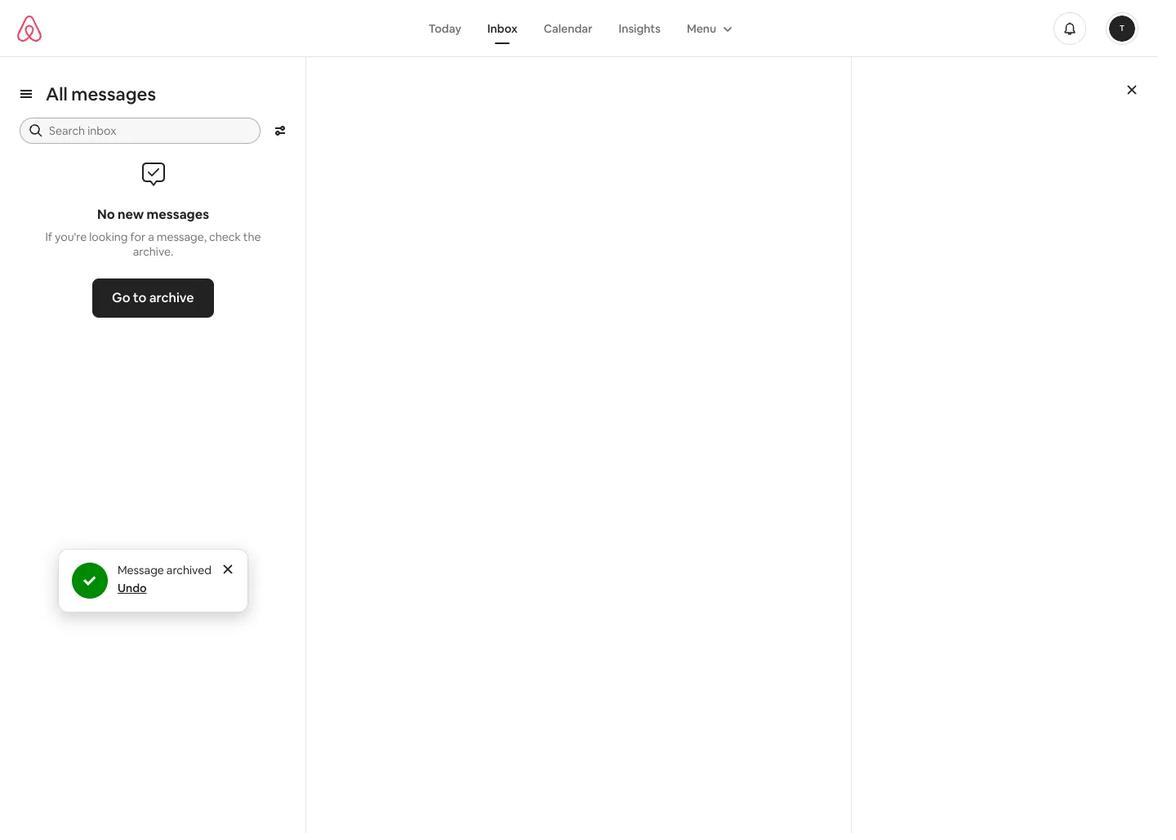 Task type: vqa. For each thing, say whether or not it's contained in the screenshot.
the to
yes



Task type: describe. For each thing, give the bounding box(es) containing it.
go to archive
[[112, 289, 194, 306]]

calendar
[[544, 21, 593, 36]]

for
[[130, 230, 146, 244]]

check
[[209, 230, 241, 244]]

looking
[[89, 230, 128, 244]]

a
[[148, 230, 154, 244]]

all
[[46, 83, 68, 105]]

go to archive button
[[93, 279, 214, 318]]

calendar link
[[531, 13, 606, 44]]

messages inside "no new messages if you're looking for a message, check the archive."
[[147, 206, 209, 223]]

no
[[97, 206, 115, 223]]

inbox
[[488, 21, 518, 36]]

group containing message archived
[[58, 549, 248, 613]]

to
[[133, 289, 147, 306]]

undo
[[118, 581, 147, 596]]

archived
[[167, 563, 212, 578]]

all messages
[[46, 83, 156, 105]]

message archived undo
[[118, 563, 212, 596]]

success image
[[83, 574, 96, 588]]

all messages heading
[[46, 83, 156, 105]]

go
[[112, 289, 131, 306]]

insights
[[619, 21, 661, 36]]

undo button
[[118, 581, 147, 596]]

0 vertical spatial messages
[[71, 83, 156, 105]]

Search text field
[[49, 123, 249, 139]]

you're
[[55, 230, 87, 244]]

archive.
[[133, 244, 174, 259]]

menu button
[[674, 13, 743, 44]]



Task type: locate. For each thing, give the bounding box(es) containing it.
message
[[118, 563, 164, 578]]

group
[[58, 549, 248, 613]]

the
[[243, 230, 261, 244]]

insights link
[[606, 13, 674, 44]]

messages up message,
[[147, 206, 209, 223]]

new
[[118, 206, 144, 223]]

main navigation menu image
[[1110, 15, 1136, 41]]

today
[[429, 21, 462, 36]]

message,
[[157, 230, 207, 244]]

menu
[[687, 21, 717, 36]]

inbox link
[[475, 13, 531, 44]]

1 vertical spatial messages
[[147, 206, 209, 223]]

today link
[[416, 13, 475, 44]]

no new messages if you're looking for a message, check the archive.
[[45, 206, 261, 259]]

messages
[[71, 83, 156, 105], [147, 206, 209, 223]]

archive
[[150, 289, 194, 306]]

messages up search text field
[[71, 83, 156, 105]]

if
[[45, 230, 52, 244]]



